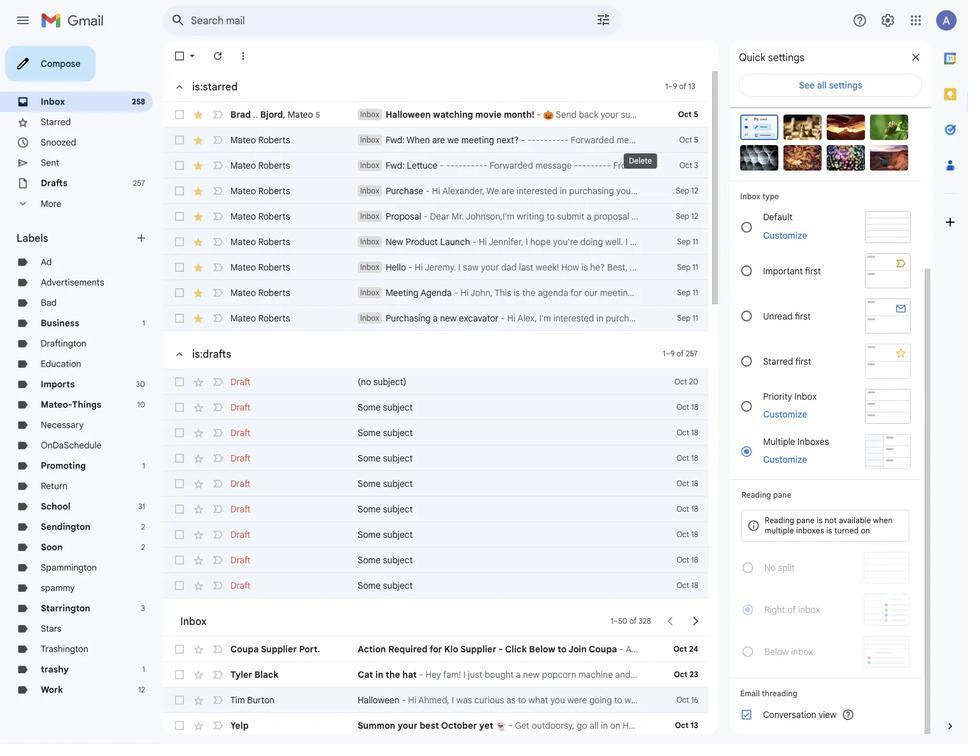 Task type: describe. For each thing, give the bounding box(es) containing it.
0 horizontal spatial settings
[[769, 51, 805, 64]]

promoting
[[41, 461, 86, 472]]

quick settings
[[740, 51, 805, 64]]

oct 18 for tenth row from the bottom of the "main content" containing is:starred
[[677, 454, 699, 463]]

8 some subject from the top
[[358, 580, 413, 591]]

Search mail text field
[[191, 14, 561, 27]]

some for 12th row
[[358, 427, 381, 439]]

some for 16th row from the top
[[358, 529, 381, 540]]

roberts for proposal
[[258, 211, 290, 222]]

draft for 12th row
[[231, 427, 251, 439]]

we
[[448, 134, 459, 146]]

8 row from the top
[[163, 280, 709, 306]]

tim burton
[[231, 695, 275, 706]]

some subject link for 12th row
[[358, 427, 639, 439]]

draft for 11th row from the top of the "main content" containing is:starred
[[231, 402, 251, 413]]

10 row from the top
[[163, 369, 709, 395]]

inbox for new product launch
[[361, 237, 380, 247]]

30
[[136, 380, 145, 389]]

mateo for purchase
[[231, 185, 256, 197]]

reading for reading pane is not available when multiple inboxes is turned on
[[766, 516, 795, 526]]

subject for 16th row from the top
[[383, 529, 413, 540]]

reading pane is not available when multiple inboxes is turned on
[[766, 516, 893, 536]]

mateo for purchasing a new excavator
[[231, 313, 256, 324]]

priority
[[764, 391, 793, 402]]

mateo roberts for purchasing a new excavator
[[231, 313, 290, 324]]

drafts
[[41, 178, 68, 189]]

reading pane
[[742, 490, 792, 500]]

2 sep 12 from the top
[[676, 212, 699, 221]]

unread
[[764, 311, 793, 322]]

draft for 13th row from the bottom of the "main content" containing is:starred
[[231, 376, 251, 388]]

0 vertical spatial 13
[[689, 82, 696, 91]]

(no subject)
[[358, 376, 407, 388]]

yet
[[480, 720, 494, 732]]

1 – 9 of 257
[[663, 349, 698, 359]]

12 inside labels navigation
[[138, 686, 145, 695]]

month!
[[504, 109, 535, 120]]

16
[[692, 696, 699, 705]]

some subject link for 17th row from the top of the "main content" containing is:starred
[[358, 554, 639, 567]]

18 for 14th row from the top
[[692, 479, 699, 489]]

,
[[283, 109, 286, 120]]

settings inside button
[[830, 80, 863, 91]]

business
[[41, 318, 79, 329]]

- right proposal
[[424, 211, 428, 222]]

inbox hello - hi jeremy. i saw your dad last week! how is he? best, mateo
[[361, 262, 656, 273]]

watching
[[433, 109, 473, 120]]

2 for sendington
[[141, 523, 145, 532]]

advertisements link
[[41, 277, 104, 288]]

roberts for fwd: lettuce
[[258, 160, 290, 171]]

1 vertical spatial your
[[398, 720, 418, 732]]

sep 11 for -
[[678, 237, 699, 247]]

purchase
[[386, 185, 424, 197]]

customize button for priority inbox
[[756, 407, 815, 422]]

to
[[558, 644, 567, 655]]

mateo roberts for fwd: lettuce
[[231, 160, 290, 171]]

education
[[41, 359, 81, 370]]

3 some subject from the top
[[358, 453, 413, 464]]

some for 11th row from the top of the "main content" containing is:starred
[[358, 402, 381, 413]]

soon link
[[41, 542, 63, 553]]

oct 23
[[674, 670, 699, 680]]

type
[[763, 192, 780, 201]]

is inside "main content"
[[582, 262, 588, 273]]

sent link
[[41, 157, 59, 168]]

- left click
[[499, 644, 503, 655]]

1 vertical spatial halloween
[[358, 695, 400, 706]]

3 row from the top
[[163, 153, 709, 178]]

jeremy.
[[425, 262, 456, 273]]

purchasing
[[386, 313, 431, 324]]

mateo for fwd: lettuce
[[231, 160, 256, 171]]

- down 50
[[620, 644, 624, 655]]

row containing brad
[[163, 102, 709, 127]]

unread first
[[764, 311, 811, 322]]

oct 18 for 12th row
[[677, 428, 699, 438]]

draft for 8th row from the bottom of the "main content" containing is:starred
[[231, 504, 251, 515]]

customize button for multiple inboxes
[[756, 452, 815, 468]]

3 inside row
[[695, 161, 699, 170]]

4 row from the top
[[163, 178, 709, 204]]

4 some subject from the top
[[358, 478, 413, 489]]

inbox type
[[741, 192, 780, 201]]

the
[[386, 669, 400, 681]]

gmail image
[[41, 8, 110, 33]]

13 row from the top
[[163, 446, 709, 471]]

all
[[818, 80, 827, 91]]

mateo roberts for proposal
[[231, 211, 290, 222]]

labels navigation
[[0, 41, 163, 745]]

inbox for halloween watching movie month!
[[361, 110, 380, 119]]

is:starred button
[[167, 74, 243, 100]]

– for is:starred
[[669, 82, 673, 91]]

5 row from the top
[[163, 204, 709, 229]]

not
[[826, 516, 838, 526]]

mateo roberts for new product launch
[[231, 236, 290, 247]]

bad
[[41, 297, 57, 309]]

imports
[[41, 379, 75, 390]]

fwd: for fwd: when are we meeting next?
[[386, 134, 405, 146]]

– for is:drafts
[[666, 349, 671, 359]]

snoozed
[[41, 137, 76, 148]]

(no subject) link
[[358, 376, 639, 389]]

meeting
[[462, 134, 495, 146]]

starred first
[[764, 356, 812, 367]]

mateo-things link
[[41, 399, 101, 411]]

soon
[[41, 542, 63, 553]]

subject for 8th row from the bottom of the "main content" containing is:starred
[[383, 504, 413, 515]]

compose
[[41, 58, 81, 69]]

stars link
[[41, 624, 62, 635]]

draft for fifth row from the bottom
[[231, 580, 251, 591]]

see
[[800, 80, 815, 91]]

klo
[[445, 644, 459, 655]]

action
[[358, 644, 386, 655]]

12 row from the top
[[163, 420, 709, 446]]

subject)
[[374, 376, 407, 388]]

0 vertical spatial 12
[[692, 186, 699, 196]]

oct for 16th row from the top
[[677, 530, 690, 540]]

16 row from the top
[[163, 522, 709, 548]]

oct 18 for 17th row from the top of the "main content" containing is:starred
[[677, 556, 699, 565]]

for
[[430, 644, 442, 655]]

turned
[[835, 526, 859, 536]]

of for is:drafts
[[677, 349, 684, 359]]

necessary
[[41, 420, 84, 431]]

328
[[639, 617, 651, 626]]

5 inside brad .. bjord , mateo 5
[[316, 110, 320, 120]]

some for 14th row from the top
[[358, 478, 381, 489]]

- right yet
[[507, 720, 515, 732]]

11 row from the top
[[163, 395, 709, 420]]

roberts for purchase
[[258, 185, 290, 197]]

🎃 image
[[544, 110, 554, 121]]

imports link
[[41, 379, 75, 390]]

oct for row containing tyler black
[[674, 670, 688, 680]]

6 some subject from the top
[[358, 529, 413, 540]]

inbox proposal -
[[361, 211, 430, 222]]

best,
[[608, 262, 628, 273]]

join
[[569, 644, 587, 655]]

trashy
[[41, 664, 69, 675]]

- left hi
[[409, 262, 413, 273]]

are
[[432, 134, 446, 146]]

reading for reading pane
[[742, 490, 772, 500]]

oct for tenth row from the bottom of the "main content" containing is:starred
[[677, 454, 690, 463]]

inbox inside labels navigation
[[41, 96, 65, 107]]

priority inbox
[[764, 391, 817, 402]]

is:drafts
[[192, 348, 231, 361]]

more
[[41, 198, 61, 209]]

inbox for purchase
[[361, 186, 380, 196]]

17 row from the top
[[163, 548, 709, 573]]

search mail image
[[167, 9, 190, 32]]

main content containing is:starred
[[163, 41, 719, 745]]

0 vertical spatial halloween
[[386, 109, 431, 120]]

11 for excavator
[[693, 314, 699, 323]]

inbox purchase -
[[361, 185, 432, 197]]

first for important first
[[806, 265, 822, 277]]

bad link
[[41, 297, 57, 309]]

18 for 12th row
[[692, 428, 699, 438]]

return link
[[41, 481, 68, 492]]

1 supplier from the left
[[261, 644, 297, 655]]

draft for 14th row from the top
[[231, 478, 251, 489]]

subject for 17th row from the top of the "main content" containing is:starred
[[383, 555, 413, 566]]

sep 11 for jeremy.
[[678, 263, 699, 272]]

oct 5 for fwd: when are we meeting next?
[[680, 135, 699, 145]]

a
[[433, 313, 438, 324]]

view
[[819, 710, 837, 721]]

starrington
[[41, 603, 90, 614]]

next?
[[497, 134, 519, 146]]

coupa supplier port.
[[231, 644, 320, 655]]

oct for second row
[[680, 135, 693, 145]]

customize for default
[[764, 230, 808, 241]]

email threading
[[741, 689, 798, 699]]

last
[[519, 262, 534, 273]]

ondaschedule
[[41, 440, 102, 451]]

15 row from the top
[[163, 497, 709, 522]]

2 row from the top
[[163, 127, 709, 153]]

main menu image
[[15, 13, 31, 28]]

row containing tyler black
[[163, 662, 709, 688]]

oct for row containing coupa supplier port.
[[674, 645, 688, 654]]

labels heading
[[17, 232, 135, 245]]

1 coupa from the left
[[231, 644, 259, 655]]

subject for tenth row from the bottom of the "main content" containing is:starred
[[383, 453, 413, 464]]

oct for 8th row from the bottom of the "main content" containing is:starred
[[677, 505, 690, 514]]

- right launch
[[473, 236, 477, 247]]

9 for is:drafts
[[671, 349, 675, 359]]

oct 18 for 11th row from the top of the "main content" containing is:starred
[[677, 403, 699, 412]]

sep 11 for excavator
[[678, 314, 699, 323]]

inbox for purchasing a new excavator
[[361, 314, 380, 323]]

when
[[874, 516, 893, 526]]

labels
[[17, 232, 48, 245]]

how
[[562, 262, 580, 273]]

..
[[253, 109, 258, 120]]

50
[[619, 617, 628, 626]]



Task type: vqa. For each thing, say whether or not it's contained in the screenshot.


Task type: locate. For each thing, give the bounding box(es) containing it.
5 draft from the top
[[231, 478, 251, 489]]

oct 3
[[680, 161, 699, 170]]

he?
[[591, 262, 605, 273]]

1 horizontal spatial your
[[481, 262, 499, 273]]

sep for -
[[678, 288, 691, 298]]

0 horizontal spatial 3
[[141, 604, 145, 614]]

1 vertical spatial settings
[[830, 80, 863, 91]]

trashy link
[[41, 664, 69, 675]]

22 row from the top
[[163, 713, 709, 739]]

2 11 from the top
[[693, 263, 699, 272]]

1 vertical spatial 9
[[671, 349, 675, 359]]

reading pane element
[[742, 490, 910, 500]]

quick settings element
[[740, 51, 805, 74]]

of
[[680, 82, 687, 91], [677, 349, 684, 359], [630, 617, 637, 626]]

2 fwd: from the top
[[386, 160, 405, 171]]

customize for priority inbox
[[764, 409, 808, 420]]

spammington
[[41, 562, 97, 574]]

below
[[529, 644, 556, 655]]

customize down priority inbox
[[764, 409, 808, 420]]

draft for tenth row from the bottom of the "main content" containing is:starred
[[231, 453, 251, 464]]

pane for reading pane is not available when multiple inboxes is turned on
[[797, 516, 815, 526]]

0 horizontal spatial supplier
[[261, 644, 297, 655]]

18 for tenth row from the bottom of the "main content" containing is:starred
[[692, 454, 699, 463]]

roberts for hello
[[258, 262, 290, 273]]

some subject link for fifth row from the bottom
[[358, 580, 639, 592]]

2 sep 11 from the top
[[678, 263, 699, 272]]

your left best
[[398, 720, 418, 732]]

0 vertical spatial 3
[[695, 161, 699, 170]]

0 vertical spatial oct 5
[[679, 110, 699, 119]]

5 up oct 3
[[694, 135, 699, 145]]

3 mateo roberts from the top
[[231, 185, 290, 197]]

0 vertical spatial 257
[[133, 179, 145, 188]]

available
[[840, 516, 872, 526]]

customize button down default
[[756, 228, 815, 243]]

- down hat on the left
[[402, 695, 406, 706]]

0 vertical spatial –
[[669, 82, 673, 91]]

draft for 17th row from the top of the "main content" containing is:starred
[[231, 555, 251, 566]]

coupa up tyler
[[231, 644, 259, 655]]

oct 18 for fifth row from the bottom
[[677, 581, 699, 591]]

pane inside reading pane is not available when multiple inboxes is turned on
[[797, 516, 815, 526]]

0 horizontal spatial coupa
[[231, 644, 259, 655]]

2 18 from the top
[[692, 428, 699, 438]]

2 customize from the top
[[764, 409, 808, 420]]

5 for halloween watching movie month!
[[694, 110, 699, 119]]

customize down multiple
[[764, 454, 808, 465]]

4 18 from the top
[[692, 479, 699, 489]]

1 customize button from the top
[[756, 228, 815, 243]]

11 for jeremy.
[[693, 263, 699, 272]]

inbox halloween watching movie month!
[[361, 109, 535, 120]]

hi
[[415, 262, 423, 273]]

1 horizontal spatial starred
[[764, 356, 794, 367]]

sep for launch
[[678, 237, 691, 247]]

email threading element
[[741, 689, 911, 699]]

None checkbox
[[173, 159, 186, 172], [173, 185, 186, 197], [173, 236, 186, 248], [173, 287, 186, 299], [173, 478, 186, 490], [173, 503, 186, 516], [173, 643, 186, 656], [173, 159, 186, 172], [173, 185, 186, 197], [173, 236, 186, 248], [173, 287, 186, 299], [173, 478, 186, 490], [173, 503, 186, 516], [173, 643, 186, 656]]

your
[[481, 262, 499, 273], [398, 720, 418, 732]]

0 vertical spatial is
[[582, 262, 588, 273]]

some subject link for 8th row from the bottom of the "main content" containing is:starred
[[358, 503, 639, 516]]

0 vertical spatial 9
[[673, 82, 678, 91]]

settings right all
[[830, 80, 863, 91]]

customize down default
[[764, 230, 808, 241]]

supplier
[[261, 644, 297, 655], [461, 644, 497, 655]]

inbox for hello
[[361, 263, 380, 272]]

some subject link for 16th row from the top
[[358, 529, 639, 541]]

1 vertical spatial first
[[795, 311, 811, 322]]

8 mateo roberts from the top
[[231, 313, 290, 324]]

0 horizontal spatial is
[[582, 262, 588, 273]]

2 some subject from the top
[[358, 427, 413, 439]]

mateo for fwd: when are we meeting next?
[[231, 134, 256, 146]]

quick
[[740, 51, 766, 64]]

1 vertical spatial oct 5
[[680, 135, 699, 145]]

4 some subject link from the top
[[358, 478, 639, 490]]

inbox inside 'inbox fwd: when are we meeting next? -'
[[361, 135, 380, 145]]

starred inside labels navigation
[[41, 117, 71, 128]]

conversation view
[[764, 710, 837, 721]]

see all settings
[[800, 80, 863, 91]]

fwd: up the inbox purchase -
[[386, 160, 405, 171]]

1 vertical spatial is
[[818, 516, 823, 526]]

oct 5 down 1 – 9 of 13 at top
[[679, 110, 699, 119]]

9 for is:starred
[[673, 82, 678, 91]]

0 vertical spatial starred
[[41, 117, 71, 128]]

customize button down multiple
[[756, 452, 815, 468]]

draft
[[231, 376, 251, 388], [231, 402, 251, 413], [231, 427, 251, 439], [231, 453, 251, 464], [231, 478, 251, 489], [231, 504, 251, 515], [231, 529, 251, 540], [231, 555, 251, 566], [231, 580, 251, 591]]

settings right quick
[[769, 51, 805, 64]]

conversation
[[764, 710, 817, 721]]

3 oct 18 from the top
[[677, 454, 699, 463]]

- right excavator on the top of page
[[501, 313, 505, 324]]

is down not
[[827, 526, 833, 536]]

fwd: left when
[[386, 134, 405, 146]]

oct for 12th row
[[677, 428, 690, 438]]

multiple inboxes
[[764, 436, 830, 447]]

inbox for fwd: when are we meeting next?
[[361, 135, 380, 145]]

6 18 from the top
[[692, 530, 699, 540]]

2 vertical spatial 12
[[138, 686, 145, 695]]

2 vertical spatial customize button
[[756, 452, 815, 468]]

3 18 from the top
[[692, 454, 699, 463]]

6 row from the top
[[163, 229, 709, 255]]

5 oct 18 from the top
[[677, 505, 699, 514]]

1 vertical spatial starred
[[764, 356, 794, 367]]

mateo for proposal
[[231, 211, 256, 222]]

school
[[41, 501, 71, 512]]

2 vertical spatial customize
[[764, 454, 808, 465]]

customize for multiple inboxes
[[764, 454, 808, 465]]

- right agenda
[[454, 287, 459, 298]]

row containing coupa supplier port.
[[163, 637, 709, 662]]

best
[[420, 720, 439, 732]]

inbox for meeting agenda
[[361, 288, 380, 298]]

2 2 from the top
[[141, 543, 145, 553]]

2 subject from the top
[[383, 427, 413, 439]]

1 2 from the top
[[141, 523, 145, 532]]

oct 24
[[674, 645, 699, 654]]

subject for 14th row from the top
[[383, 478, 413, 489]]

promoting link
[[41, 461, 86, 472]]

starred
[[41, 117, 71, 128], [764, 356, 794, 367]]

3 draft from the top
[[231, 427, 251, 439]]

- right next?
[[521, 134, 526, 146]]

roberts
[[258, 134, 290, 146], [258, 160, 290, 171], [258, 185, 290, 197], [258, 211, 290, 222], [258, 236, 290, 247], [258, 262, 290, 273], [258, 287, 290, 298], [258, 313, 290, 324]]

1 vertical spatial 2
[[141, 543, 145, 553]]

None checkbox
[[173, 50, 186, 62], [173, 108, 186, 121], [173, 134, 186, 146], [173, 210, 186, 223], [173, 261, 186, 274], [173, 312, 186, 325], [173, 376, 186, 389], [173, 401, 186, 414], [173, 427, 186, 439], [173, 452, 186, 465], [173, 529, 186, 541], [173, 554, 186, 567], [173, 580, 186, 592], [173, 669, 186, 682], [173, 694, 186, 707], [173, 720, 186, 732], [173, 50, 186, 62], [173, 108, 186, 121], [173, 134, 186, 146], [173, 210, 186, 223], [173, 261, 186, 274], [173, 312, 186, 325], [173, 376, 186, 389], [173, 401, 186, 414], [173, 427, 186, 439], [173, 452, 186, 465], [173, 529, 186, 541], [173, 554, 186, 567], [173, 580, 186, 592], [173, 669, 186, 682], [173, 694, 186, 707], [173, 720, 186, 732]]

8 roberts from the top
[[258, 313, 290, 324]]

mateo-
[[41, 399, 72, 411]]

oct 5 for halloween watching movie month!
[[679, 110, 699, 119]]

11 for -
[[693, 237, 699, 247]]

hat
[[403, 669, 417, 681]]

2 oct 18 from the top
[[677, 428, 699, 438]]

18 for 11th row from the top of the "main content" containing is:starred
[[692, 403, 699, 412]]

mateo roberts for purchase
[[231, 185, 290, 197]]

5 some subject link from the top
[[358, 503, 639, 516]]

summon
[[358, 720, 396, 732]]

5 some subject from the top
[[358, 504, 413, 515]]

inbox inside inbox purchasing a new excavator -
[[361, 314, 380, 323]]

saw
[[463, 262, 479, 273]]

pane for reading pane
[[774, 490, 792, 500]]

required
[[389, 644, 428, 655]]

0 vertical spatial customize
[[764, 230, 808, 241]]

halloween -
[[358, 695, 408, 706]]

is left he?
[[582, 262, 588, 273]]

refresh image
[[211, 50, 224, 62]]

inbox fwd: when are we meeting next? -
[[361, 134, 528, 146]]

oct for 14th row from the top
[[677, 479, 690, 489]]

customize button for default
[[756, 228, 815, 243]]

new
[[440, 313, 457, 324]]

supplier right the klo
[[461, 644, 497, 655]]

inbox fwd: lettuce -
[[361, 160, 447, 171]]

1 11 from the top
[[693, 237, 699, 247]]

pane up inboxes at the bottom right of page
[[797, 516, 815, 526]]

row
[[163, 102, 709, 127], [163, 127, 709, 153], [163, 153, 709, 178], [163, 178, 709, 204], [163, 204, 709, 229], [163, 229, 709, 255], [163, 255, 709, 280], [163, 280, 709, 306], [163, 306, 709, 331], [163, 369, 709, 395], [163, 395, 709, 420], [163, 420, 709, 446], [163, 446, 709, 471], [163, 471, 709, 497], [163, 497, 709, 522], [163, 522, 709, 548], [163, 548, 709, 573], [163, 573, 709, 599], [163, 637, 709, 662], [163, 662, 709, 688], [163, 688, 709, 713], [163, 713, 709, 739]]

oct 18 for 8th row from the bottom of the "main content" containing is:starred
[[677, 505, 699, 514]]

subject for 11th row from the top of the "main content" containing is:starred
[[383, 402, 413, 413]]

multiple
[[764, 436, 796, 447]]

14 row from the top
[[163, 471, 709, 497]]

starred up snoozed link
[[41, 117, 71, 128]]

0 vertical spatial 2
[[141, 523, 145, 532]]

6 subject from the top
[[383, 529, 413, 540]]

starrington link
[[41, 603, 90, 614]]

1 sep 12 from the top
[[676, 186, 699, 196]]

3 sep 11 from the top
[[678, 288, 699, 298]]

1 some from the top
[[358, 402, 381, 413]]

6 roberts from the top
[[258, 262, 290, 273]]

ad
[[41, 257, 52, 268]]

mateo roberts for fwd: when are we meeting next?
[[231, 134, 290, 146]]

1 horizontal spatial is
[[818, 516, 823, 526]]

sendington link
[[41, 522, 90, 533]]

7 some subject from the top
[[358, 555, 413, 566]]

1 some subject link from the top
[[358, 401, 639, 414]]

spammy
[[41, 583, 75, 594]]

0 vertical spatial first
[[806, 265, 822, 277]]

3 11 from the top
[[693, 288, 699, 298]]

some subject link for 11th row from the top of the "main content" containing is:starred
[[358, 401, 639, 414]]

main content
[[163, 41, 719, 745]]

0 vertical spatial of
[[680, 82, 687, 91]]

0 horizontal spatial starred
[[41, 117, 71, 128]]

things
[[72, 399, 101, 411]]

1 some subject from the top
[[358, 402, 413, 413]]

8 subject from the top
[[383, 580, 413, 591]]

starred link
[[41, 117, 71, 128]]

inbox inside inbox fwd: lettuce -
[[361, 161, 380, 170]]

reading pane is not available when multiple inboxes is turned on element
[[742, 510, 910, 542]]

- right hat on the left
[[419, 669, 424, 681]]

mateo for new product launch
[[231, 236, 256, 247]]

oct for fifth row from the bottom
[[677, 581, 690, 591]]

9 row from the top
[[163, 306, 709, 331]]

subject for 12th row
[[383, 427, 413, 439]]

18 for fifth row from the bottom
[[692, 581, 699, 591]]

20 row from the top
[[163, 662, 709, 688]]

compose button
[[5, 46, 96, 82]]

roberts for fwd: when are we meeting next?
[[258, 134, 290, 146]]

5 right ,
[[316, 110, 320, 120]]

dad
[[502, 262, 517, 273]]

first right unread
[[795, 311, 811, 322]]

row containing tim burton
[[163, 688, 709, 713]]

pane up multiple
[[774, 490, 792, 500]]

0 vertical spatial settings
[[769, 51, 805, 64]]

1 vertical spatial –
[[666, 349, 671, 359]]

2 mateo roberts from the top
[[231, 160, 290, 171]]

is left not
[[818, 516, 823, 526]]

258
[[132, 97, 145, 107]]

oct 5
[[679, 110, 699, 119], [680, 135, 699, 145]]

starred up priority
[[764, 356, 794, 367]]

some subject link for 14th row from the top
[[358, 478, 639, 490]]

1 vertical spatial reading
[[766, 516, 795, 526]]

2 horizontal spatial is
[[827, 526, 833, 536]]

1 mateo roberts from the top
[[231, 134, 290, 146]]

1 vertical spatial customize
[[764, 409, 808, 420]]

coupa
[[231, 644, 259, 655], [589, 644, 618, 655]]

halloween down in
[[358, 695, 400, 706]]

1
[[666, 82, 669, 91], [142, 319, 145, 328], [663, 349, 666, 359], [142, 461, 145, 471], [611, 617, 614, 626], [142, 665, 145, 675]]

halloween up when
[[386, 109, 431, 120]]

2 supplier from the left
[[461, 644, 497, 655]]

mateo roberts
[[231, 134, 290, 146], [231, 160, 290, 171], [231, 185, 290, 197], [231, 211, 290, 222], [231, 236, 290, 247], [231, 262, 290, 273], [231, 287, 290, 298], [231, 313, 290, 324]]

1 horizontal spatial 257
[[686, 349, 698, 359]]

6 mateo roberts from the top
[[231, 262, 290, 273]]

1 customize from the top
[[764, 230, 808, 241]]

first up priority inbox
[[796, 356, 812, 367]]

1 subject from the top
[[383, 402, 413, 413]]

spammington link
[[41, 562, 97, 574]]

draft for 16th row from the top
[[231, 529, 251, 540]]

1 oct 18 from the top
[[677, 403, 699, 412]]

4 draft from the top
[[231, 453, 251, 464]]

8 some from the top
[[358, 580, 381, 591]]

4 roberts from the top
[[258, 211, 290, 222]]

first for unread first
[[795, 311, 811, 322]]

0 vertical spatial sep 12
[[676, 186, 699, 196]]

1 vertical spatial 257
[[686, 349, 698, 359]]

4 11 from the top
[[693, 314, 699, 323]]

of for is:starred
[[680, 82, 687, 91]]

0 vertical spatial your
[[481, 262, 499, 273]]

1 draft from the top
[[231, 376, 251, 388]]

snoozed link
[[41, 137, 76, 148]]

19 row from the top
[[163, 637, 709, 662]]

port.
[[299, 644, 320, 655]]

None search field
[[163, 5, 622, 36]]

1 vertical spatial fwd:
[[386, 160, 405, 171]]

3 customize from the top
[[764, 454, 808, 465]]

1 fwd: from the top
[[386, 134, 405, 146]]

7 some subject link from the top
[[358, 554, 639, 567]]

click
[[505, 644, 527, 655]]

oct 5 up oct 3
[[680, 135, 699, 145]]

inbox inside the inbox proposal -
[[361, 212, 380, 221]]

oct 18 for 14th row from the top
[[677, 479, 699, 489]]

18 row from the top
[[163, 573, 709, 599]]

7 roberts from the top
[[258, 287, 290, 298]]

257 inside labels navigation
[[133, 179, 145, 188]]

inbox link
[[41, 96, 65, 107]]

trashington link
[[41, 644, 88, 655]]

some for 17th row from the top of the "main content" containing is:starred
[[358, 555, 381, 566]]

5 roberts from the top
[[258, 236, 290, 247]]

–
[[669, 82, 673, 91], [666, 349, 671, 359]]

4 oct 18 from the top
[[677, 479, 699, 489]]

multiple
[[766, 526, 795, 536]]

fwd: for fwd: lettuce
[[386, 160, 405, 171]]

7 some from the top
[[358, 555, 381, 566]]

0 vertical spatial pane
[[774, 490, 792, 500]]

5 for fwd: when are we meeting next?
[[694, 135, 699, 145]]

1 horizontal spatial pane
[[797, 516, 815, 526]]

movie
[[476, 109, 502, 120]]

-
[[535, 109, 544, 120], [521, 134, 526, 146], [440, 160, 444, 171], [426, 185, 430, 197], [424, 211, 428, 222], [473, 236, 477, 247], [409, 262, 413, 273], [454, 287, 459, 298], [501, 313, 505, 324], [499, 644, 503, 655], [620, 644, 624, 655], [419, 669, 424, 681], [402, 695, 406, 706], [507, 720, 515, 732]]

inbox for proposal
[[361, 212, 380, 221]]

more image
[[237, 50, 250, 62]]

5 mateo roberts from the top
[[231, 236, 290, 247]]

18 for 8th row from the bottom of the "main content" containing is:starred
[[692, 505, 699, 514]]

2 vertical spatial is
[[827, 526, 833, 536]]

bjord
[[260, 109, 283, 120]]

your left dad
[[481, 262, 499, 273]]

2 customize button from the top
[[756, 407, 815, 422]]

- right 'purchase'
[[426, 185, 430, 197]]

1 horizontal spatial supplier
[[461, 644, 497, 655]]

3 subject from the top
[[383, 453, 413, 464]]

inbox for fwd: lettuce
[[361, 161, 380, 170]]

1 horizontal spatial coupa
[[589, 644, 618, 655]]

9
[[673, 82, 678, 91], [671, 349, 675, 359]]

first for starred first
[[796, 356, 812, 367]]

starred for starred link
[[41, 117, 71, 128]]

ad link
[[41, 257, 52, 268]]

3 roberts from the top
[[258, 185, 290, 197]]

school link
[[41, 501, 71, 512]]

reading inside reading pane is not available when multiple inboxes is turned on
[[766, 516, 795, 526]]

important
[[764, 265, 803, 277]]

mateo for meeting agenda
[[231, 287, 256, 298]]

6 some from the top
[[358, 529, 381, 540]]

1 horizontal spatial settings
[[830, 80, 863, 91]]

2 vertical spatial first
[[796, 356, 812, 367]]

2 vertical spatial of
[[630, 617, 637, 626]]

in
[[376, 669, 384, 681]]

4 mateo roberts from the top
[[231, 211, 290, 222]]

1 vertical spatial of
[[677, 349, 684, 359]]

see all settings button
[[740, 74, 923, 97]]

sep for hi
[[678, 263, 691, 272]]

4 some from the top
[[358, 478, 381, 489]]

24
[[689, 645, 699, 654]]

8 draft from the top
[[231, 555, 251, 566]]

- right lettuce
[[440, 160, 444, 171]]

some subject link for tenth row from the bottom of the "main content" containing is:starred
[[358, 452, 639, 465]]

some subject link
[[358, 401, 639, 414], [358, 427, 639, 439], [358, 452, 639, 465], [358, 478, 639, 490], [358, 503, 639, 516], [358, 529, 639, 541], [358, 554, 639, 567], [358, 580, 639, 592]]

2 coupa from the left
[[589, 644, 618, 655]]

1 18 from the top
[[692, 403, 699, 412]]

2 some subject link from the top
[[358, 427, 639, 439]]

7 row from the top
[[163, 255, 709, 280]]

21 row from the top
[[163, 688, 709, 713]]

5 down 1 – 9 of 13 at top
[[694, 110, 699, 119]]

3 some from the top
[[358, 453, 381, 464]]

👻 image
[[496, 721, 507, 732]]

advanced search options image
[[591, 7, 617, 32]]

2 some from the top
[[358, 427, 381, 439]]

0 vertical spatial customize button
[[756, 228, 815, 243]]

9 draft from the top
[[231, 580, 251, 591]]

supplier up black
[[261, 644, 297, 655]]

1 vertical spatial sep 12
[[676, 212, 699, 221]]

mateo roberts for meeting agenda
[[231, 287, 290, 298]]

8 oct 18 from the top
[[677, 581, 699, 591]]

burton
[[247, 695, 275, 706]]

roberts for new product launch
[[258, 236, 290, 247]]

inbox inside the inbox purchase -
[[361, 186, 380, 196]]

1 vertical spatial 12
[[692, 212, 699, 221]]

5 some from the top
[[358, 504, 381, 515]]

sep
[[676, 186, 690, 196], [676, 212, 690, 221], [678, 237, 691, 247], [678, 263, 691, 272], [678, 288, 691, 298], [678, 314, 691, 323]]

first right important
[[806, 265, 822, 277]]

inbox inside inbox hello - hi jeremy. i saw your dad last week! how is he? best, mateo
[[361, 263, 380, 272]]

inbox inside inbox halloween watching movie month!
[[361, 110, 380, 119]]

1 horizontal spatial 3
[[695, 161, 699, 170]]

0 horizontal spatial your
[[398, 720, 418, 732]]

12
[[692, 186, 699, 196], [692, 212, 699, 221], [138, 686, 145, 695]]

1 roberts from the top
[[258, 134, 290, 146]]

support image
[[853, 13, 868, 28]]

7 draft from the top
[[231, 529, 251, 540]]

6 some subject link from the top
[[358, 529, 639, 541]]

roberts for purchasing a new excavator
[[258, 313, 290, 324]]

product
[[406, 236, 438, 247]]

i
[[459, 262, 461, 273]]

is:starred
[[192, 80, 238, 93]]

sendington
[[41, 522, 90, 533]]

18 for 16th row from the top
[[692, 530, 699, 540]]

1 sep 11 from the top
[[678, 237, 699, 247]]

oct 18 for 16th row from the top
[[677, 530, 699, 540]]

1 vertical spatial 3
[[141, 604, 145, 614]]

0 vertical spatial fwd:
[[386, 134, 405, 146]]

oct for row containing tim burton
[[677, 696, 690, 705]]

3 customize button from the top
[[756, 452, 815, 468]]

some for 8th row from the bottom of the "main content" containing is:starred
[[358, 504, 381, 515]]

tab list
[[933, 41, 969, 699]]

3 some subject link from the top
[[358, 452, 639, 465]]

7 18 from the top
[[692, 556, 699, 565]]

1 vertical spatial pane
[[797, 516, 815, 526]]

0 vertical spatial reading
[[742, 490, 772, 500]]

fwd:
[[386, 134, 405, 146], [386, 160, 405, 171]]

8 18 from the top
[[692, 581, 699, 591]]

(no
[[358, 376, 371, 388]]

1 vertical spatial customize button
[[756, 407, 815, 422]]

customize button down priority inbox
[[756, 407, 815, 422]]

inbox type element
[[741, 192, 911, 201]]

inbox inside 'inbox new product launch -'
[[361, 237, 380, 247]]

oct 18
[[677, 403, 699, 412], [677, 428, 699, 438], [677, 454, 699, 463], [677, 479, 699, 489], [677, 505, 699, 514], [677, 530, 699, 540], [677, 556, 699, 565], [677, 581, 699, 591]]

8 some subject link from the top
[[358, 580, 639, 592]]

row containing yelp
[[163, 713, 709, 739]]

coupa right join
[[589, 644, 618, 655]]

oct for 17th row from the top of the "main content" containing is:starred
[[677, 556, 690, 565]]

inbox inside inbox meeting agenda -
[[361, 288, 380, 298]]

settings image
[[881, 13, 896, 28]]

mateo roberts for hello
[[231, 262, 290, 273]]

3
[[695, 161, 699, 170], [141, 604, 145, 614]]

1 vertical spatial 13
[[691, 721, 699, 731]]

0 horizontal spatial 257
[[133, 179, 145, 188]]

3 inside labels navigation
[[141, 604, 145, 614]]

- right movie
[[535, 109, 544, 120]]

subject
[[383, 402, 413, 413], [383, 427, 413, 439], [383, 453, 413, 464], [383, 478, 413, 489], [383, 504, 413, 515], [383, 529, 413, 540], [383, 555, 413, 566], [383, 580, 413, 591]]

0 horizontal spatial pane
[[774, 490, 792, 500]]

email
[[741, 689, 760, 699]]

10
[[137, 400, 145, 410]]



